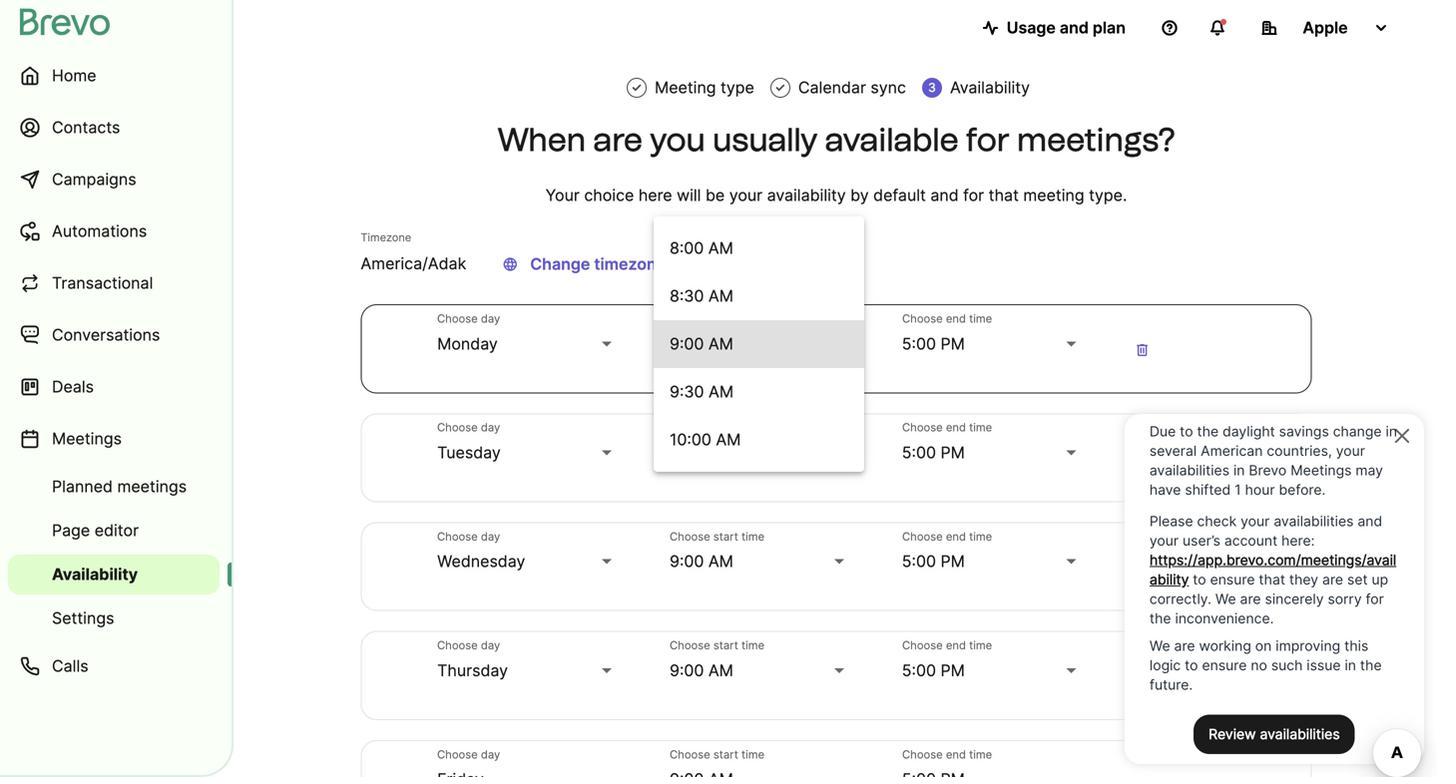 Task type: locate. For each thing, give the bounding box(es) containing it.
deals
[[52, 377, 94, 397]]

1 delete button from the top
[[1123, 329, 1163, 369]]

change timezone
[[530, 255, 666, 274]]

check for calendar
[[775, 81, 787, 95]]

usage and plan
[[1007, 18, 1126, 37]]

1 horizontal spatial availability
[[950, 78, 1030, 97]]

9:00 AM field
[[670, 332, 848, 356]]

by
[[851, 186, 869, 205]]

remove range image
[[1131, 556, 1155, 580], [1131, 774, 1155, 778]]

remove range image containing delete
[[1131, 556, 1155, 580]]

for
[[966, 120, 1010, 159], [964, 186, 984, 205]]

when
[[497, 120, 586, 159]]

check left meeting
[[631, 81, 643, 95]]

1 vertical spatial option
[[654, 464, 864, 512]]

0 horizontal spatial check
[[631, 81, 643, 95]]

calls link
[[8, 643, 220, 691]]

delete
[[1135, 341, 1151, 360], [1135, 450, 1151, 469], [1135, 559, 1151, 578], [1135, 668, 1151, 687]]

usage
[[1007, 18, 1056, 37]]

left image
[[498, 253, 522, 277]]

9:00 inside 'field'
[[670, 334, 704, 354]]

1 vertical spatial remove range image
[[1131, 774, 1155, 778]]

editor
[[95, 521, 139, 541]]

9:00 inside list box
[[670, 334, 704, 354]]

0 horizontal spatial availability
[[52, 565, 138, 585]]

1 delete from the top
[[1135, 341, 1151, 360]]

3 delete from the top
[[1135, 559, 1151, 578]]

check right type
[[775, 81, 787, 95]]

4 delete from the top
[[1135, 668, 1151, 687]]

contacts
[[52, 118, 120, 137]]

1 vertical spatial and
[[931, 186, 959, 205]]

2 vertical spatial remove range image
[[1131, 665, 1155, 689]]

delete button
[[1123, 329, 1163, 369], [1123, 438, 1163, 478], [1123, 547, 1163, 587], [1123, 656, 1163, 696]]

availability right 3
[[950, 78, 1030, 97]]

conversations
[[52, 325, 160, 345]]

8:00 am
[[670, 238, 734, 258]]

meetings
[[52, 429, 122, 449]]

1 horizontal spatial check
[[775, 81, 787, 95]]

8:00
[[670, 238, 704, 258]]

0 vertical spatial option
[[654, 177, 864, 224]]

1 vertical spatial remove range image
[[1131, 447, 1155, 471]]

settings link
[[8, 599, 220, 639]]

am
[[709, 238, 734, 258], [709, 286, 734, 306], [709, 334, 734, 354], [709, 334, 734, 354], [709, 382, 734, 402], [716, 430, 741, 450]]

option down usually
[[654, 177, 864, 224]]

8:30 am
[[670, 286, 734, 306]]

planned
[[52, 477, 113, 497]]

and left plan
[[1060, 18, 1089, 37]]

no color image
[[631, 81, 643, 95]]

page editor link
[[8, 511, 220, 551]]

1 horizontal spatial and
[[1060, 18, 1089, 37]]

list box
[[654, 177, 864, 512]]

option
[[654, 177, 864, 224], [654, 464, 864, 512]]

9:30 am
[[670, 382, 734, 402]]

availability
[[950, 78, 1030, 97], [52, 565, 138, 585]]

default
[[874, 186, 926, 205]]

0 vertical spatial remove range image
[[1131, 338, 1155, 362]]

9:00
[[670, 334, 704, 354], [670, 334, 704, 354]]

1 option from the top
[[654, 177, 864, 224]]

10:00
[[670, 430, 712, 450]]

2 delete from the top
[[1135, 450, 1151, 469]]

sync
[[871, 78, 906, 97]]

available
[[825, 120, 959, 159]]

home link
[[8, 52, 220, 100]]

choice
[[584, 186, 634, 205]]

0 horizontal spatial and
[[931, 186, 959, 205]]

availability
[[767, 186, 846, 205]]

9:30
[[670, 382, 704, 402]]

3
[[929, 80, 936, 95]]

that
[[989, 186, 1019, 205]]

remove range image
[[1131, 338, 1155, 362], [1131, 447, 1155, 471], [1131, 665, 1155, 689]]

0 vertical spatial availability
[[950, 78, 1030, 97]]

contacts link
[[8, 104, 220, 152]]

usage and plan button
[[967, 8, 1142, 48]]

0 vertical spatial and
[[1060, 18, 1089, 37]]

for left that
[[964, 186, 984, 205]]

planned meetings
[[52, 477, 187, 497]]

0 vertical spatial remove range image
[[1131, 556, 1155, 580]]

2 remove range image from the top
[[1131, 774, 1155, 778]]

apple button
[[1246, 8, 1406, 48]]

availability down page editor
[[52, 565, 138, 585]]

will
[[677, 186, 701, 205]]

list box containing 8:00 am
[[654, 177, 864, 512]]

type.
[[1089, 186, 1127, 205]]

1 check from the left
[[631, 81, 643, 95]]

check
[[631, 81, 643, 95], [775, 81, 787, 95]]

meeting type
[[655, 78, 755, 97]]

and
[[1060, 18, 1089, 37], [931, 186, 959, 205]]

1 remove range image from the top
[[1131, 556, 1155, 580]]

your
[[546, 186, 580, 205]]

be
[[706, 186, 725, 205]]

transactional
[[52, 274, 153, 293]]

option down the 10:00 am
[[654, 464, 864, 512]]

conversations link
[[8, 311, 220, 359]]

automations
[[52, 222, 147, 241]]

9:00 am
[[670, 334, 734, 354], [670, 334, 734, 354]]

and right the default
[[931, 186, 959, 205]]

meetings link
[[8, 415, 220, 463]]

2 check from the left
[[775, 81, 787, 95]]

for up that
[[966, 120, 1010, 159]]

page editor
[[52, 521, 139, 541]]



Task type: vqa. For each thing, say whether or not it's contained in the screenshot.
rightmost Create a Template button
no



Task type: describe. For each thing, give the bounding box(es) containing it.
delete for 3rd remove range icon from the bottom
[[1135, 341, 1151, 360]]

availability link
[[8, 555, 220, 595]]

1 vertical spatial availability
[[52, 565, 138, 585]]

calls
[[52, 657, 88, 676]]

settings
[[52, 609, 114, 628]]

10:00 am
[[670, 430, 741, 450]]

apple
[[1303, 18, 1348, 37]]

meeting
[[1024, 186, 1085, 205]]

1 vertical spatial for
[[964, 186, 984, 205]]

check for meeting
[[631, 81, 643, 95]]

here
[[639, 186, 672, 205]]

2 option from the top
[[654, 464, 864, 512]]

meeting
[[655, 78, 716, 97]]

am inside 'field'
[[709, 334, 734, 354]]

transactional link
[[8, 260, 220, 307]]

meetings
[[117, 477, 187, 497]]

timezone
[[361, 231, 411, 244]]

america/adak
[[361, 254, 466, 274]]

timezone
[[594, 255, 666, 274]]

deals link
[[8, 363, 220, 411]]

page
[[52, 521, 90, 541]]

calendar sync
[[799, 78, 906, 97]]

you
[[650, 120, 706, 159]]

language
[[502, 255, 518, 274]]

when are you usually available for meetings?
[[497, 120, 1176, 159]]

your choice here will be your availability by default and for that meeting type.
[[546, 186, 1127, 205]]

home
[[52, 66, 96, 85]]

and inside button
[[1060, 18, 1089, 37]]

campaigns link
[[8, 156, 220, 204]]

meetings?
[[1017, 120, 1176, 159]]

0 vertical spatial for
[[966, 120, 1010, 159]]

change
[[530, 255, 590, 274]]

plan
[[1093, 18, 1126, 37]]

1 remove range image from the top
[[1131, 338, 1155, 362]]

no color image
[[775, 81, 787, 95]]

delete for second remove range icon from the bottom
[[1135, 450, 1151, 469]]

are
[[593, 120, 643, 159]]

campaigns
[[52, 170, 136, 189]]

8:30
[[670, 286, 704, 306]]

9:00 am inside 'field'
[[670, 334, 734, 354]]

usually
[[713, 120, 818, 159]]

2 remove range image from the top
[[1131, 447, 1155, 471]]

4 delete button from the top
[[1123, 656, 1163, 696]]

planned meetings link
[[8, 467, 220, 507]]

calendar
[[799, 78, 866, 97]]

automations link
[[8, 208, 220, 256]]

2 delete button from the top
[[1123, 438, 1163, 478]]

delete for first remove range icon from the bottom of the page
[[1135, 668, 1151, 687]]

3 delete button from the top
[[1123, 547, 1163, 587]]

3 remove range image from the top
[[1131, 665, 1155, 689]]

type
[[721, 78, 755, 97]]

your
[[729, 186, 763, 205]]



